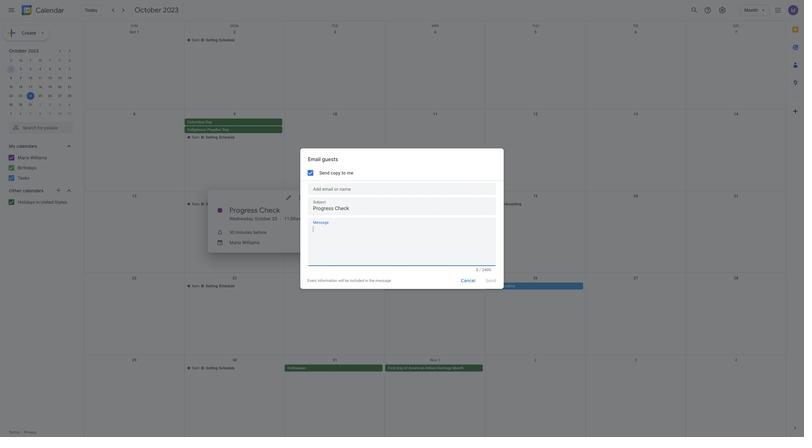 Task type: locate. For each thing, give the bounding box(es) containing it.
29 inside row group
[[9, 103, 13, 107]]

row containing 1
[[6, 65, 74, 74]]

1 horizontal spatial 27
[[634, 276, 639, 281]]

1 horizontal spatial 14
[[735, 112, 739, 116]]

m
[[19, 59, 22, 62]]

1 horizontal spatial day
[[223, 128, 229, 132]]

5 inside grid
[[535, 30, 537, 34]]

maria williams down minutes in the left of the page
[[230, 240, 260, 245]]

calendars for my calendars
[[17, 143, 37, 149]]

october 2023 grid
[[6, 56, 74, 118]]

my
[[9, 143, 15, 149]]

4 schedule from the top
[[219, 284, 235, 289]]

in left the
[[366, 278, 369, 283]]

None text field
[[313, 204, 491, 213], [308, 225, 497, 263], [313, 204, 491, 213], [308, 225, 497, 263]]

schedule for 30
[[219, 366, 235, 371]]

1 horizontal spatial 7
[[69, 67, 70, 71]]

day left of
[[397, 366, 403, 371]]

in
[[36, 200, 40, 205], [366, 278, 369, 283]]

today
[[85, 7, 98, 13]]

0 horizontal spatial 24
[[29, 94, 32, 98]]

16
[[19, 85, 23, 89]]

day down columbus day button
[[223, 128, 229, 132]]

0 horizontal spatial 27
[[58, 94, 62, 98]]

31 inside grid
[[333, 358, 338, 363]]

5 setting schedule from the top
[[206, 366, 235, 371]]

main drawer image
[[8, 6, 15, 14]]

november 7 element
[[27, 110, 34, 118]]

2 horizontal spatial 5
[[535, 30, 537, 34]]

3 setting from the top
[[206, 202, 218, 206]]

0 horizontal spatial williams
[[30, 155, 47, 160]]

calendars inside dropdown button
[[23, 188, 44, 194]]

0 horizontal spatial 6
[[20, 112, 22, 115]]

30 inside row group
[[19, 103, 23, 107]]

None search field
[[0, 120, 79, 134]]

4 setting from the top
[[206, 284, 218, 289]]

november 11 element
[[66, 110, 73, 118]]

nov
[[430, 358, 438, 363]]

30 element
[[17, 101, 25, 109]]

0 horizontal spatial 9
[[20, 76, 22, 80]]

0 vertical spatial day
[[206, 120, 212, 124]]

0 horizontal spatial 28
[[68, 94, 71, 98]]

1 horizontal spatial s
[[69, 59, 70, 62]]

25 element
[[36, 92, 44, 100]]

6 down 'fri'
[[635, 30, 638, 34]]

21 element
[[66, 83, 73, 91]]

mon
[[231, 24, 239, 28]]

27 inside grid
[[634, 276, 639, 281]]

31 up halloween button
[[333, 358, 338, 363]]

0 horizontal spatial 25
[[38, 94, 42, 98]]

my calendars
[[9, 143, 37, 149]]

25
[[38, 94, 42, 98], [272, 216, 277, 222]]

11
[[38, 76, 42, 80], [68, 112, 71, 115], [433, 112, 438, 116]]

1 horizontal spatial 28
[[735, 276, 739, 281]]

1 horizontal spatial 12
[[534, 112, 538, 116]]

0 horizontal spatial maria
[[18, 155, 29, 160]]

7 down sat
[[736, 30, 738, 34]]

month
[[453, 366, 464, 371]]

setting schedule inside "row"
[[206, 38, 235, 42]]

1 up 15 element
[[10, 67, 12, 71]]

schedule for 23
[[219, 284, 235, 289]]

0 vertical spatial 13
[[58, 76, 62, 80]]

18
[[38, 85, 42, 89], [433, 194, 438, 198]]

williams
[[30, 155, 47, 160], [242, 240, 260, 245]]

1 vertical spatial 25
[[272, 216, 277, 222]]

31 down 24, today element
[[29, 103, 32, 107]]

5 down 29 element
[[10, 112, 12, 115]]

9 down november 2 element
[[49, 112, 51, 115]]

to
[[342, 170, 346, 175]]

12 inside grid
[[534, 112, 538, 116]]

7 up 14 element
[[69, 67, 70, 71]]

1 right nov
[[439, 358, 441, 363]]

today button
[[81, 4, 102, 16]]

8 for october 2023
[[10, 76, 12, 80]]

10 for october 2023
[[29, 76, 32, 80]]

26 up 1st deadline button
[[534, 276, 538, 281]]

27 inside row group
[[58, 94, 62, 98]]

maria williams inside my calendars list
[[18, 155, 47, 160]]

october 2023
[[135, 6, 179, 15], [9, 48, 39, 54]]

calendars up holidays on the top of the page
[[23, 188, 44, 194]]

0 / 2400
[[477, 268, 491, 272]]

0 vertical spatial 17
[[29, 85, 32, 89]]

1 horizontal spatial williams
[[242, 240, 260, 245]]

2 vertical spatial 7
[[30, 112, 31, 115]]

– right terms
[[21, 430, 23, 435]]

11 for sun
[[433, 112, 438, 116]]

schedule inside cell
[[219, 135, 235, 140]]

1 horizontal spatial 20
[[634, 194, 639, 198]]

maria williams up birthdays
[[18, 155, 47, 160]]

0 horizontal spatial 10
[[29, 76, 32, 80]]

28
[[68, 94, 71, 98], [735, 276, 739, 281]]

1 t from the left
[[29, 59, 31, 62]]

0 horizontal spatial 13
[[58, 76, 62, 80]]

s right f
[[69, 59, 70, 62]]

schedule
[[219, 38, 235, 42], [219, 135, 235, 140], [219, 202, 235, 206], [219, 284, 235, 289], [219, 366, 235, 371]]

31 element
[[27, 101, 34, 109]]

s up 1 'cell'
[[10, 59, 12, 62]]

14 inside 14 element
[[68, 76, 71, 80]]

0 horizontal spatial day
[[206, 120, 212, 124]]

23
[[19, 94, 23, 98], [233, 276, 237, 281]]

s
[[10, 59, 12, 62], [69, 59, 70, 62]]

3 setting schedule from the top
[[206, 202, 235, 206]]

3 9am from the top
[[192, 202, 200, 206]]

october down check in the left of the page
[[255, 216, 271, 222]]

2 horizontal spatial october
[[255, 216, 271, 222]]

1 vertical spatial 19
[[534, 194, 538, 198]]

8
[[10, 76, 12, 80], [39, 112, 41, 115], [133, 112, 136, 116]]

october up "sun"
[[135, 6, 162, 15]]

0 vertical spatial 2023
[[163, 6, 179, 15]]

0 horizontal spatial 5
[[10, 112, 12, 115]]

25 left ⋅ on the left of page
[[272, 216, 277, 222]]

13 inside grid
[[634, 112, 639, 116]]

0 horizontal spatial october
[[9, 48, 27, 54]]

setting
[[206, 38, 218, 42], [206, 135, 218, 140], [206, 202, 218, 206], [206, 284, 218, 289], [206, 366, 218, 371]]

0 vertical spatial –
[[304, 216, 307, 222]]

1 horizontal spatial 6
[[59, 67, 61, 71]]

29 for 1
[[9, 103, 13, 107]]

18 inside row group
[[38, 85, 42, 89]]

0 vertical spatial in
[[36, 200, 40, 205]]

in left "united"
[[36, 200, 40, 205]]

0 vertical spatial calendars
[[17, 143, 37, 149]]

9am for 15
[[192, 202, 200, 206]]

0 vertical spatial 31
[[29, 103, 32, 107]]

tue
[[332, 24, 338, 28]]

2 vertical spatial day
[[397, 366, 403, 371]]

5 up 12 element
[[49, 67, 51, 71]]

oct 1
[[130, 30, 139, 34]]

holidays
[[18, 200, 35, 205]]

0 vertical spatial 6
[[635, 30, 638, 34]]

1 vertical spatial 24
[[333, 276, 338, 281]]

1 horizontal spatial 31
[[333, 358, 338, 363]]

5 schedule from the top
[[219, 366, 235, 371]]

0 horizontal spatial 19
[[48, 85, 52, 89]]

9 up 16 at the top left of page
[[20, 76, 22, 80]]

progress
[[230, 206, 258, 215]]

setting for 15
[[206, 202, 218, 206]]

birthdays
[[18, 165, 36, 171]]

thu
[[533, 24, 540, 28]]

11 inside grid
[[433, 112, 438, 116]]

24 down 17 element
[[29, 94, 32, 98]]

november 4 element
[[66, 101, 73, 109]]

guests
[[322, 156, 338, 163]]

14 for october 2023
[[68, 76, 71, 80]]

1 cell
[[6, 65, 16, 74]]

2 setting schedule from the top
[[206, 135, 235, 140]]

0 horizontal spatial 18
[[38, 85, 42, 89]]

0 horizontal spatial s
[[10, 59, 12, 62]]

0 vertical spatial 26
[[48, 94, 52, 98]]

1 horizontal spatial 22
[[132, 276, 137, 281]]

21 inside october 2023 grid
[[68, 85, 71, 89]]

19 inside 19 element
[[48, 85, 52, 89]]

day for columbus
[[206, 120, 212, 124]]

1 schedule from the top
[[219, 38, 235, 42]]

send copy to me
[[320, 170, 354, 175]]

/
[[480, 268, 481, 272]]

8 inside grid
[[133, 112, 136, 116]]

1 vertical spatial 29
[[132, 358, 137, 363]]

26 down 19 element
[[48, 94, 52, 98]]

states
[[55, 200, 67, 205]]

be
[[345, 278, 349, 283]]

1 vertical spatial day
[[223, 128, 229, 132]]

5
[[535, 30, 537, 34], [49, 67, 51, 71], [10, 112, 12, 115]]

9am for 29
[[192, 366, 200, 371]]

1
[[137, 30, 139, 34], [10, 67, 12, 71], [39, 103, 41, 107], [439, 358, 441, 363]]

2 vertical spatial october
[[255, 216, 271, 222]]

0 vertical spatial 22
[[9, 94, 13, 98]]

november 1 element
[[36, 101, 44, 109]]

1 vertical spatial 12
[[534, 112, 538, 116]]

4 setting schedule from the top
[[206, 284, 235, 289]]

27
[[58, 94, 62, 98], [634, 276, 639, 281]]

25 inside 25 element
[[38, 94, 42, 98]]

progress check wednesday, october 25 ⋅ 11:00am – 12:30pm
[[230, 206, 326, 222]]

day up peoples'
[[206, 120, 212, 124]]

setting for 29
[[206, 366, 218, 371]]

0 vertical spatial maria
[[18, 155, 29, 160]]

0 horizontal spatial october 2023
[[9, 48, 39, 54]]

calendars inside 'dropdown button'
[[17, 143, 37, 149]]

columbus
[[188, 120, 205, 124]]

1 vertical spatial october 2023
[[9, 48, 39, 54]]

halloween
[[288, 366, 306, 371]]

williams down 30 minutes before
[[242, 240, 260, 245]]

setting schedule for 15
[[206, 202, 235, 206]]

29 inside grid
[[132, 358, 137, 363]]

w
[[39, 59, 42, 62]]

1 vertical spatial 7
[[69, 67, 70, 71]]

–
[[304, 216, 307, 222], [21, 430, 23, 435]]

1 horizontal spatial 9
[[49, 112, 51, 115]]

1 horizontal spatial maria
[[230, 240, 241, 245]]

1 horizontal spatial 19
[[534, 194, 538, 198]]

row group
[[6, 65, 74, 118]]

cell
[[84, 37, 185, 44], [285, 37, 385, 44], [385, 37, 486, 44], [486, 37, 586, 44], [586, 37, 687, 44], [687, 37, 787, 44], [84, 119, 185, 142], [185, 119, 285, 142], [285, 119, 385, 142], [385, 119, 486, 142], [486, 119, 586, 142], [586, 119, 687, 142], [687, 119, 787, 142], [84, 201, 185, 208], [285, 201, 385, 208], [586, 201, 687, 208], [687, 201, 787, 208], [84, 283, 185, 290], [285, 283, 385, 290], [586, 283, 687, 290], [687, 283, 787, 290], [84, 365, 185, 372], [486, 365, 586, 372], [586, 365, 687, 372], [687, 365, 787, 372]]

day
[[206, 120, 212, 124], [223, 128, 229, 132], [397, 366, 403, 371]]

13 for sun
[[634, 112, 639, 116]]

14
[[68, 76, 71, 80], [735, 112, 739, 116]]

october 2023 up "sun"
[[135, 6, 179, 15]]

email guests
[[308, 156, 338, 163]]

2 s from the left
[[69, 59, 70, 62]]

0 horizontal spatial 8
[[10, 76, 12, 80]]

1 setting schedule from the top
[[206, 38, 235, 42]]

other calendars
[[9, 188, 44, 194]]

halloween button
[[285, 365, 383, 372]]

1 vertical spatial calendars
[[23, 188, 44, 194]]

2400
[[483, 268, 491, 272]]

0 vertical spatial 30
[[19, 103, 23, 107]]

0 horizontal spatial maria williams
[[18, 155, 47, 160]]

9
[[20, 76, 22, 80], [49, 112, 51, 115], [234, 112, 236, 116]]

25 down 18 element
[[38, 94, 42, 98]]

18 element
[[36, 83, 44, 91]]

1 vertical spatial 15
[[132, 194, 137, 198]]

calendars right my
[[17, 143, 37, 149]]

williams down my calendars 'dropdown button'
[[30, 155, 47, 160]]

13 for october 2023
[[58, 76, 62, 80]]

0 horizontal spatial 12
[[48, 76, 52, 80]]

0 horizontal spatial 29
[[9, 103, 13, 107]]

1 vertical spatial 5
[[49, 67, 51, 71]]

6 down f
[[59, 67, 61, 71]]

1 horizontal spatial 13
[[634, 112, 639, 116]]

10 for sun
[[333, 112, 338, 116]]

26
[[48, 94, 52, 98], [534, 276, 538, 281]]

23 element
[[17, 92, 25, 100]]

0 horizontal spatial 26
[[48, 94, 52, 98]]

0 vertical spatial 19
[[48, 85, 52, 89]]

row
[[84, 21, 787, 28], [84, 27, 787, 109], [6, 56, 74, 65], [6, 65, 74, 74], [6, 74, 74, 83], [6, 83, 74, 92], [6, 92, 74, 101], [6, 101, 74, 109], [84, 109, 787, 191], [6, 109, 74, 118], [84, 191, 787, 273], [84, 273, 787, 355], [84, 355, 787, 437]]

29 for nov 1
[[132, 358, 137, 363]]

1 horizontal spatial 18
[[433, 194, 438, 198]]

29
[[9, 103, 13, 107], [132, 358, 137, 363]]

setting schedule inside cell
[[206, 135, 235, 140]]

1 horizontal spatial 25
[[272, 216, 277, 222]]

1 vertical spatial 27
[[634, 276, 639, 281]]

1pm onboarding
[[493, 202, 522, 206]]

october inside progress check wednesday, october 25 ⋅ 11:00am – 12:30pm
[[255, 216, 271, 222]]

1 vertical spatial 31
[[333, 358, 338, 363]]

4 9am from the top
[[192, 284, 200, 289]]

schedule for 2
[[219, 38, 235, 42]]

13 inside 13 element
[[58, 76, 62, 80]]

progress check heading
[[230, 206, 280, 215]]

6
[[635, 30, 638, 34], [59, 67, 61, 71], [20, 112, 22, 115]]

1 vertical spatial 23
[[233, 276, 237, 281]]

2
[[234, 30, 236, 34], [20, 67, 22, 71], [49, 103, 51, 107], [535, 358, 537, 363]]

tab list
[[787, 21, 805, 420]]

1 s from the left
[[10, 59, 12, 62]]

8 inside november 8 element
[[39, 112, 41, 115]]

cell containing columbus day
[[185, 119, 285, 142]]

3
[[334, 30, 336, 34], [30, 67, 31, 71], [59, 103, 61, 107], [635, 358, 638, 363]]

email event details image
[[311, 195, 317, 201]]

– right the 11:00am
[[304, 216, 307, 222]]

0 vertical spatial october
[[135, 6, 162, 15]]

october 2023 up m
[[9, 48, 39, 54]]

2 t from the left
[[49, 59, 51, 62]]

31 inside row group
[[29, 103, 32, 107]]

31 for 1
[[29, 103, 32, 107]]

30 for 30 element
[[19, 103, 23, 107]]

0 vertical spatial maria williams
[[18, 155, 47, 160]]

first day of american indian heritage month button
[[385, 365, 483, 372]]

7 down 31 element
[[30, 112, 31, 115]]

1 vertical spatial 17
[[333, 194, 338, 198]]

22
[[9, 94, 13, 98], [132, 276, 137, 281]]

1 horizontal spatial 29
[[132, 358, 137, 363]]

1 vertical spatial 26
[[534, 276, 538, 281]]

1 horizontal spatial 11
[[68, 112, 71, 115]]

12 inside row group
[[48, 76, 52, 80]]

0 horizontal spatial 20
[[58, 85, 62, 89]]

1 horizontal spatial 17
[[333, 194, 338, 198]]

0 horizontal spatial 31
[[29, 103, 32, 107]]

setting schedule
[[206, 38, 235, 42], [206, 135, 235, 140], [206, 202, 235, 206], [206, 284, 235, 289], [206, 366, 235, 371]]

me
[[347, 170, 354, 175]]

12
[[48, 76, 52, 80], [534, 112, 538, 116]]

setting inside "row"
[[206, 38, 218, 42]]

6 down 30 element
[[20, 112, 22, 115]]

5 9am from the top
[[192, 366, 200, 371]]

information
[[318, 278, 338, 283]]

day inside button
[[397, 366, 403, 371]]

calendars
[[17, 143, 37, 149], [23, 188, 44, 194]]

15 inside row group
[[9, 85, 13, 89]]

maria
[[18, 155, 29, 160], [230, 240, 241, 245]]

10
[[29, 76, 32, 80], [58, 112, 62, 115], [333, 112, 338, 116]]

21
[[68, 85, 71, 89], [735, 194, 739, 198]]

t left w
[[29, 59, 31, 62]]

maria down minutes in the left of the page
[[230, 240, 241, 245]]

schedule inside "row"
[[219, 38, 235, 42]]

9 up columbus day button
[[234, 112, 236, 116]]

24, today element
[[27, 92, 34, 100]]

13
[[58, 76, 62, 80], [634, 112, 639, 116]]

0 horizontal spatial 11
[[38, 76, 42, 80]]

0 vertical spatial 14
[[68, 76, 71, 80]]

maria up birthdays
[[18, 155, 29, 160]]

0 horizontal spatial 15
[[9, 85, 13, 89]]

indigenous peoples' day button
[[185, 126, 283, 133]]

1 vertical spatial maria
[[230, 240, 241, 245]]

2 schedule from the top
[[219, 135, 235, 140]]

t left f
[[49, 59, 51, 62]]

1 setting from the top
[[206, 38, 218, 42]]

8 for sun
[[133, 112, 136, 116]]

my calendars list
[[1, 153, 79, 183]]

my calendars button
[[1, 141, 79, 151]]

november 2 element
[[46, 101, 54, 109]]

20
[[58, 85, 62, 89], [634, 194, 639, 198]]

0 vertical spatial williams
[[30, 155, 47, 160]]

october
[[135, 6, 162, 15], [9, 48, 27, 54], [255, 216, 271, 222]]

17 down 10 element
[[29, 85, 32, 89]]

calendar heading
[[34, 6, 64, 15]]

17 right email event details icon
[[333, 194, 338, 198]]

maria williams
[[18, 155, 47, 160], [230, 240, 260, 245]]

united
[[41, 200, 53, 205]]

event
[[308, 278, 317, 283]]

f
[[59, 59, 61, 62]]

0 vertical spatial 28
[[68, 94, 71, 98]]

17
[[29, 85, 32, 89], [333, 194, 338, 198]]

19
[[48, 85, 52, 89], [534, 194, 538, 198]]

0 vertical spatial 23
[[19, 94, 23, 98]]

4
[[435, 30, 437, 34], [39, 67, 41, 71], [69, 103, 70, 107], [736, 358, 738, 363]]

1 down 25 element
[[39, 103, 41, 107]]

0 horizontal spatial 17
[[29, 85, 32, 89]]

columbus day indigenous peoples' day
[[188, 120, 229, 132]]

5 down thu
[[535, 30, 537, 34]]

11 inside "row"
[[68, 112, 71, 115]]

october up m
[[9, 48, 27, 54]]

26 element
[[46, 92, 54, 100]]

5 setting from the top
[[206, 366, 218, 371]]

24 left will
[[333, 276, 338, 281]]

0 horizontal spatial 21
[[68, 85, 71, 89]]

30 minutes before
[[230, 230, 267, 235]]

sun
[[131, 24, 138, 28]]

1 vertical spatial 28
[[735, 276, 739, 281]]

1 9am from the top
[[192, 38, 200, 42]]

grid
[[84, 21, 787, 437]]



Task type: describe. For each thing, give the bounding box(es) containing it.
row group containing 1
[[6, 65, 74, 118]]

30 for 30 minutes before
[[230, 230, 235, 235]]

1 vertical spatial 2023
[[28, 48, 39, 54]]

williams inside my calendars list
[[30, 155, 47, 160]]

13 element
[[56, 74, 64, 82]]

11:00am
[[285, 216, 302, 222]]

heritage
[[437, 366, 452, 371]]

will
[[339, 278, 344, 283]]

terms – privacy
[[9, 430, 36, 435]]

setting for oct 1
[[206, 38, 218, 42]]

19 element
[[46, 83, 54, 91]]

setting schedule for 22
[[206, 284, 235, 289]]

fri
[[634, 24, 639, 28]]

calendar
[[36, 6, 64, 15]]

17 inside october 2023 grid
[[29, 85, 32, 89]]

1 vertical spatial 20
[[634, 194, 639, 198]]

14 element
[[66, 74, 73, 82]]

wed
[[432, 24, 439, 28]]

20 element
[[56, 83, 64, 91]]

0 vertical spatial 7
[[736, 30, 738, 34]]

november 9 element
[[46, 110, 54, 118]]

setting schedule for oct 1
[[206, 38, 235, 42]]

30 inside grid
[[233, 358, 237, 363]]

terms
[[9, 430, 20, 435]]

of
[[404, 366, 408, 371]]

23 inside row group
[[19, 94, 23, 98]]

28 element
[[66, 92, 73, 100]]

onboarding
[[502, 202, 522, 206]]

delete event image
[[298, 195, 305, 201]]

first
[[388, 366, 396, 371]]

26 inside row group
[[48, 94, 52, 98]]

copy
[[331, 170, 341, 175]]

november 10 element
[[56, 110, 64, 118]]

28 inside grid
[[735, 276, 739, 281]]

nov 1
[[430, 358, 441, 363]]

0
[[477, 268, 479, 272]]

first day of american indian heritage month
[[388, 366, 464, 371]]

columbus day button
[[185, 119, 283, 126]]

6 inside grid
[[635, 30, 638, 34]]

november 6 element
[[17, 110, 25, 118]]

cancel
[[461, 278, 476, 284]]

the
[[370, 278, 375, 283]]

2 vertical spatial 5
[[10, 112, 12, 115]]

0 horizontal spatial in
[[36, 200, 40, 205]]

1st
[[494, 284, 500, 289]]

29 element
[[7, 101, 15, 109]]

other
[[9, 188, 22, 194]]

event information will be included in the message
[[308, 278, 391, 283]]

27 element
[[56, 92, 64, 100]]

setting for 22
[[206, 284, 218, 289]]

send
[[320, 170, 330, 175]]

message
[[376, 278, 391, 283]]

12:30pm
[[308, 216, 326, 222]]

1 horizontal spatial 2023
[[163, 6, 179, 15]]

in inside email guests dialog
[[366, 278, 369, 283]]

24 cell
[[26, 92, 35, 101]]

2 setting from the top
[[206, 135, 218, 140]]

1 horizontal spatial 23
[[233, 276, 237, 281]]

grid containing oct 1
[[84, 21, 787, 437]]

1 vertical spatial 22
[[132, 276, 137, 281]]

setting schedule for 29
[[206, 366, 235, 371]]

24 inside grid
[[333, 276, 338, 281]]

row containing 5
[[6, 109, 74, 118]]

privacy
[[24, 430, 36, 435]]

9 for sun
[[234, 112, 236, 116]]

1st deadline
[[494, 284, 516, 289]]

28 inside row group
[[68, 94, 71, 98]]

1 horizontal spatial 21
[[735, 194, 739, 198]]

1 vertical spatial 6
[[59, 67, 61, 71]]

included
[[350, 278, 365, 283]]

0 horizontal spatial 7
[[30, 112, 31, 115]]

1st deadline button
[[486, 283, 584, 290]]

tasks
[[18, 176, 29, 181]]

1 horizontal spatial october 2023
[[135, 6, 179, 15]]

15 inside grid
[[132, 194, 137, 198]]

12 element
[[46, 74, 54, 82]]

sat
[[734, 24, 740, 28]]

26 inside grid
[[534, 276, 538, 281]]

email
[[308, 156, 321, 163]]

11 element
[[36, 74, 44, 82]]

november 3 element
[[56, 101, 64, 109]]

maria inside my calendars list
[[18, 155, 29, 160]]

17 element
[[27, 83, 34, 91]]

row containing oct 1
[[84, 27, 787, 109]]

email guests dialog
[[301, 148, 504, 289]]

18 inside grid
[[433, 194, 438, 198]]

2 9am from the top
[[192, 135, 200, 140]]

1 vertical spatial october
[[9, 48, 27, 54]]

9am for 22
[[192, 284, 200, 289]]

indian
[[426, 366, 437, 371]]

24 inside cell
[[29, 94, 32, 98]]

day for first
[[397, 366, 403, 371]]

25 inside progress check wednesday, october 25 ⋅ 11:00am – 12:30pm
[[272, 216, 277, 222]]

1pm
[[493, 202, 501, 206]]

0 horizontal spatial –
[[21, 430, 23, 435]]

12 for sun
[[534, 112, 538, 116]]

1 right the oct
[[137, 30, 139, 34]]

14 for sun
[[735, 112, 739, 116]]

22 inside october 2023 grid
[[9, 94, 13, 98]]

Add email or name text field
[[313, 183, 491, 195]]

16 element
[[17, 83, 25, 91]]

before
[[254, 230, 267, 235]]

november 5 element
[[7, 110, 15, 118]]

cancel button
[[458, 273, 479, 288]]

– inside progress check wednesday, october 25 ⋅ 11:00am – 12:30pm
[[304, 216, 307, 222]]

1 horizontal spatial maria williams
[[230, 240, 260, 245]]

check
[[260, 206, 280, 215]]

9am for oct 1
[[192, 38, 200, 42]]

31 for nov 1
[[333, 358, 338, 363]]

9 for october 2023
[[20, 76, 22, 80]]

10 element
[[27, 74, 34, 82]]

november 8 element
[[36, 110, 44, 118]]

other calendars button
[[1, 186, 79, 196]]

peoples'
[[207, 128, 222, 132]]

privacy link
[[24, 430, 36, 435]]

oct
[[130, 30, 136, 34]]

calendars for other calendars
[[23, 188, 44, 194]]

11 for october 2023
[[38, 76, 42, 80]]

3 schedule from the top
[[219, 202, 235, 206]]

row containing sun
[[84, 21, 787, 28]]

12 for october 2023
[[48, 76, 52, 80]]

⋅
[[280, 216, 282, 222]]

deadline
[[501, 284, 516, 289]]

calendar element
[[20, 4, 64, 18]]

american
[[409, 366, 425, 371]]

15 element
[[7, 83, 15, 91]]

terms link
[[9, 430, 20, 435]]

1 vertical spatial williams
[[242, 240, 260, 245]]

1 horizontal spatial 10
[[58, 112, 62, 115]]

20 inside row group
[[58, 85, 62, 89]]

row containing s
[[6, 56, 74, 65]]

minutes
[[236, 230, 252, 235]]

2 vertical spatial 6
[[20, 112, 22, 115]]

wednesday,
[[230, 216, 254, 222]]

holidays in united states
[[18, 200, 67, 205]]

22 element
[[7, 92, 15, 100]]

1 horizontal spatial 5
[[49, 67, 51, 71]]

indigenous
[[188, 128, 207, 132]]

1 inside 'cell'
[[10, 67, 12, 71]]



Task type: vqa. For each thing, say whether or not it's contained in the screenshot.


